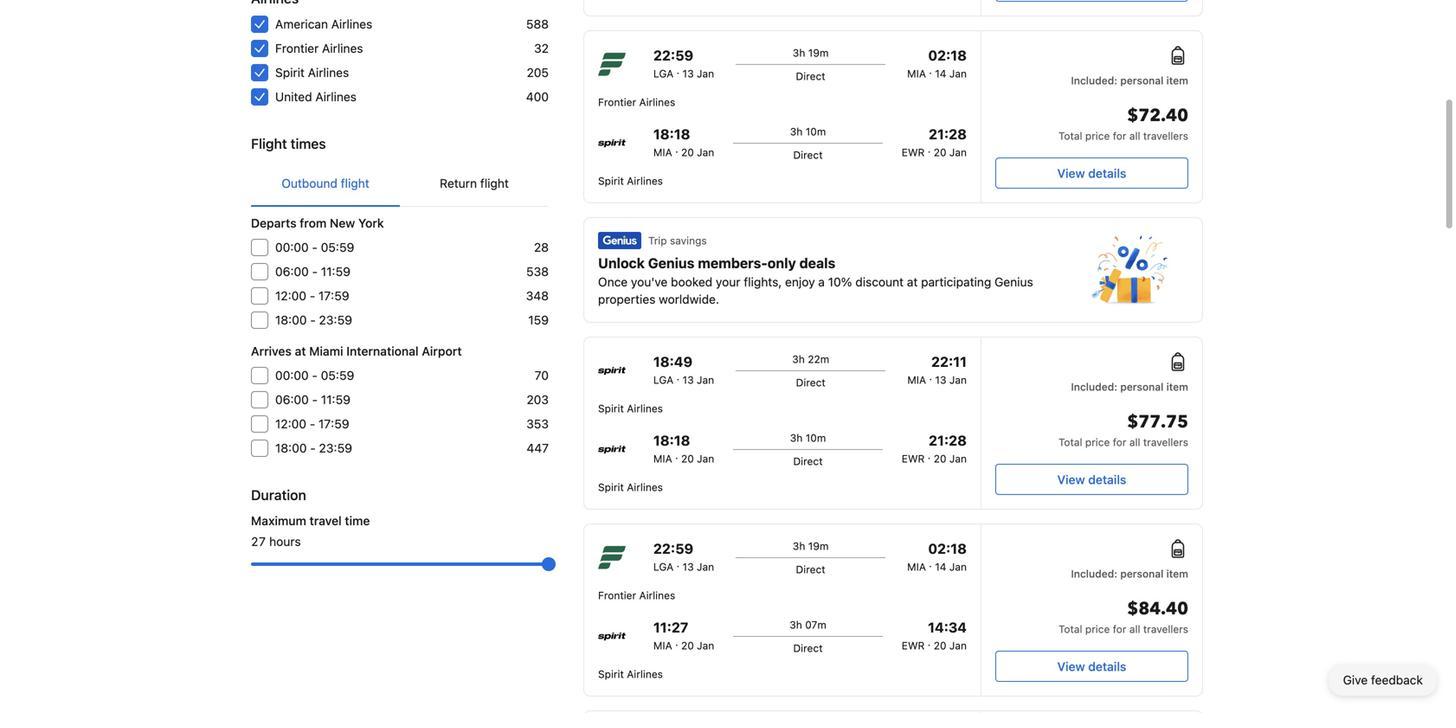 Task type: locate. For each thing, give the bounding box(es) containing it.
travellers for $84.40
[[1144, 624, 1189, 636]]

18:00 up 'arrives'
[[275, 313, 307, 327]]

02:18 mia . 14 jan for $72.40
[[908, 47, 967, 80]]

0 vertical spatial 18:00
[[275, 313, 307, 327]]

included: up $72.40 total price for all travellers
[[1072, 74, 1118, 87]]

0 vertical spatial 06:00 - 11:59
[[275, 265, 351, 279]]

for
[[1113, 130, 1127, 142], [1113, 436, 1127, 449], [1113, 624, 1127, 636]]

2 17:59 from the top
[[319, 417, 349, 431]]

1 12:00 - 17:59 from the top
[[275, 289, 349, 303]]

1 vertical spatial 18:18
[[654, 433, 691, 449]]

18:00 - 23:59
[[275, 313, 352, 327], [275, 441, 352, 456]]

3 for from the top
[[1113, 624, 1127, 636]]

outbound
[[282, 176, 338, 191]]

02:18
[[929, 47, 967, 64], [929, 541, 967, 557]]

for for $77.75
[[1113, 436, 1127, 449]]

2 all from the top
[[1130, 436, 1141, 449]]

1 vertical spatial 21:28 ewr . 20 jan
[[902, 433, 967, 465]]

0 horizontal spatial flight
[[341, 176, 370, 191]]

flight inside "button"
[[341, 176, 370, 191]]

1 vertical spatial travellers
[[1144, 436, 1189, 449]]

2 vertical spatial price
[[1086, 624, 1111, 636]]

0 vertical spatial 12:00 - 17:59
[[275, 289, 349, 303]]

23:59 for miami
[[319, 441, 352, 456]]

1 vertical spatial 06:00
[[275, 393, 309, 407]]

travellers down the $84.40
[[1144, 624, 1189, 636]]

0 vertical spatial view details button
[[996, 158, 1189, 189]]

travellers for $77.75
[[1144, 436, 1189, 449]]

1 view details from the top
[[1058, 166, 1127, 181]]

18:00 for departs
[[275, 313, 307, 327]]

3 view details from the top
[[1058, 660, 1127, 674]]

3 personal from the top
[[1121, 568, 1164, 580]]

06:00
[[275, 265, 309, 279], [275, 393, 309, 407]]

all inside $77.75 total price for all travellers
[[1130, 436, 1141, 449]]

11:27
[[654, 620, 689, 636]]

2 vertical spatial all
[[1130, 624, 1141, 636]]

0 vertical spatial 18:18 mia . 20 jan
[[654, 126, 715, 158]]

$84.40
[[1128, 598, 1189, 621]]

1 vertical spatial 22:59
[[654, 541, 694, 557]]

3h 19m
[[793, 47, 829, 59], [793, 540, 829, 553]]

0 vertical spatial 22:59 lga . 13 jan
[[654, 47, 715, 80]]

18:00 - 23:59 up duration
[[275, 441, 352, 456]]

06:00 for departs
[[275, 265, 309, 279]]

22m
[[808, 353, 830, 365]]

00:00 - 05:59 for from
[[275, 240, 355, 255]]

32
[[534, 41, 549, 55]]

view details
[[1058, 166, 1127, 181], [1058, 473, 1127, 487], [1058, 660, 1127, 674]]

1 vertical spatial total
[[1059, 436, 1083, 449]]

1 12:00 from the top
[[275, 289, 307, 303]]

$72.40 total price for all travellers
[[1059, 104, 1189, 142]]

1 item from the top
[[1167, 74, 1189, 87]]

all inside the $84.40 total price for all travellers
[[1130, 624, 1141, 636]]

400
[[526, 90, 549, 104]]

1 for from the top
[[1113, 130, 1127, 142]]

21:28 ewr . 20 jan for $72.40
[[902, 126, 967, 158]]

3 details from the top
[[1089, 660, 1127, 674]]

2 view details button from the top
[[996, 464, 1189, 495]]

18:49 lga . 13 jan
[[654, 354, 715, 386]]

item up the $84.40
[[1167, 568, 1189, 580]]

0 vertical spatial frontier
[[275, 41, 319, 55]]

personal up $72.40
[[1121, 74, 1164, 87]]

2 11:59 from the top
[[321, 393, 351, 407]]

price for $72.40
[[1086, 130, 1111, 142]]

1 18:18 from the top
[[654, 126, 691, 142]]

00:00 - 05:59 down from
[[275, 240, 355, 255]]

1 horizontal spatial at
[[907, 275, 918, 289]]

details
[[1089, 166, 1127, 181], [1089, 473, 1127, 487], [1089, 660, 1127, 674]]

view details down $72.40 total price for all travellers
[[1058, 166, 1127, 181]]

unlock genius members-only deals once you've booked your flights, enjoy a 10% discount at participating genius properties worldwide.
[[598, 255, 1034, 307]]

22:59 for $84.40
[[654, 541, 694, 557]]

11:27 mia . 20 jan
[[654, 620, 715, 652]]

3h 19m for $84.40
[[793, 540, 829, 553]]

from
[[300, 216, 327, 230]]

. inside 11:27 mia . 20 jan
[[676, 637, 679, 649]]

17:59 down miami at the left
[[319, 417, 349, 431]]

2 3h 19m from the top
[[793, 540, 829, 553]]

1 vertical spatial 06:00 - 11:59
[[275, 393, 351, 407]]

2 vertical spatial included:
[[1072, 568, 1118, 580]]

return flight
[[440, 176, 509, 191]]

06:00 - 11:59 down from
[[275, 265, 351, 279]]

included: up the $84.40 total price for all travellers
[[1072, 568, 1118, 580]]

11:59 down new
[[321, 265, 351, 279]]

0 vertical spatial view
[[1058, 166, 1086, 181]]

all down $72.40
[[1130, 130, 1141, 142]]

personal up the $84.40
[[1121, 568, 1164, 580]]

1 vertical spatial details
[[1089, 473, 1127, 487]]

23:59 up travel
[[319, 441, 352, 456]]

1 02:18 from the top
[[929, 47, 967, 64]]

3 lga from the top
[[654, 561, 674, 573]]

05:59 for new
[[321, 240, 355, 255]]

0 vertical spatial 3h 19m
[[793, 47, 829, 59]]

1 vertical spatial 17:59
[[319, 417, 349, 431]]

0 vertical spatial 21:28
[[929, 126, 967, 142]]

2 vertical spatial total
[[1059, 624, 1083, 636]]

view details button down the $84.40 total price for all travellers
[[996, 651, 1189, 682]]

0 vertical spatial 22:59
[[654, 47, 694, 64]]

2 14 from the top
[[936, 561, 947, 573]]

1 18:00 from the top
[[275, 313, 307, 327]]

12:00 up 'arrives'
[[275, 289, 307, 303]]

1 vertical spatial view
[[1058, 473, 1086, 487]]

1 vertical spatial included:
[[1072, 381, 1118, 393]]

20 inside 14:34 ewr . 20 jan
[[934, 640, 947, 652]]

20 inside 11:27 mia . 20 jan
[[682, 640, 694, 652]]

00:00 - 05:59 down miami at the left
[[275, 369, 355, 383]]

0 vertical spatial price
[[1086, 130, 1111, 142]]

personal for $84.40
[[1121, 568, 1164, 580]]

06:00 for arrives
[[275, 393, 309, 407]]

1 vertical spatial 19m
[[809, 540, 829, 553]]

12:00 - 17:59 down miami at the left
[[275, 417, 349, 431]]

3 included: from the top
[[1072, 568, 1118, 580]]

1 vertical spatial view details
[[1058, 473, 1127, 487]]

item for $84.40
[[1167, 568, 1189, 580]]

12:00 for arrives
[[275, 417, 307, 431]]

0 vertical spatial lga
[[654, 68, 674, 80]]

2 10m from the top
[[806, 432, 826, 444]]

2 12:00 from the top
[[275, 417, 307, 431]]

2 22:59 lga . 13 jan from the top
[[654, 541, 715, 573]]

00:00 down departs at the top of page
[[275, 240, 309, 255]]

0 vertical spatial 02:18
[[929, 47, 967, 64]]

2 05:59 from the top
[[321, 369, 355, 383]]

2 18:18 from the top
[[654, 433, 691, 449]]

1 18:18 mia . 20 jan from the top
[[654, 126, 715, 158]]

00:00 for arrives
[[275, 369, 309, 383]]

2 view details from the top
[[1058, 473, 1127, 487]]

1 19m from the top
[[809, 47, 829, 59]]

1 vertical spatial 00:00 - 05:59
[[275, 369, 355, 383]]

0 vertical spatial view details
[[1058, 166, 1127, 181]]

2 vertical spatial for
[[1113, 624, 1127, 636]]

- for 348
[[310, 289, 315, 303]]

1 00:00 - 05:59 from the top
[[275, 240, 355, 255]]

1 vertical spatial included: personal item
[[1072, 381, 1189, 393]]

2 02:18 mia . 14 jan from the top
[[908, 541, 967, 573]]

view details for $84.40
[[1058, 660, 1127, 674]]

2 00:00 - 05:59 from the top
[[275, 369, 355, 383]]

total
[[1059, 130, 1083, 142], [1059, 436, 1083, 449], [1059, 624, 1083, 636]]

3 travellers from the top
[[1144, 624, 1189, 636]]

2 06:00 - 11:59 from the top
[[275, 393, 351, 407]]

21:28 ewr . 20 jan
[[902, 126, 967, 158], [902, 433, 967, 465]]

included: personal item up $72.40 total price for all travellers
[[1072, 74, 1189, 87]]

2 18:00 - 23:59 from the top
[[275, 441, 352, 456]]

1 view details button from the top
[[996, 158, 1189, 189]]

travellers inside $72.40 total price for all travellers
[[1144, 130, 1189, 142]]

direct
[[796, 70, 826, 82], [794, 149, 823, 161], [796, 377, 826, 389], [794, 456, 823, 468], [796, 564, 826, 576], [794, 643, 823, 655]]

2 details from the top
[[1089, 473, 1127, 487]]

-
[[312, 240, 318, 255], [312, 265, 318, 279], [310, 289, 315, 303], [310, 313, 316, 327], [312, 369, 318, 383], [312, 393, 318, 407], [310, 417, 315, 431], [310, 441, 316, 456]]

2 vertical spatial ewr
[[902, 640, 925, 652]]

18:00 - 23:59 for at
[[275, 441, 352, 456]]

1 total from the top
[[1059, 130, 1083, 142]]

flight
[[251, 136, 287, 152]]

view details button for $72.40
[[996, 158, 1189, 189]]

17:59 up miami at the left
[[319, 289, 349, 303]]

lga for $77.75
[[654, 374, 674, 386]]

05:59 down new
[[321, 240, 355, 255]]

3 price from the top
[[1086, 624, 1111, 636]]

price for $77.75
[[1086, 436, 1111, 449]]

18:18 for $77.75
[[654, 433, 691, 449]]

1 02:18 mia . 14 jan from the top
[[908, 47, 967, 80]]

2 21:28 ewr . 20 jan from the top
[[902, 433, 967, 465]]

3 item from the top
[[1167, 568, 1189, 580]]

12:00 for departs
[[275, 289, 307, 303]]

view details down the $84.40 total price for all travellers
[[1058, 660, 1127, 674]]

0 vertical spatial 21:28 ewr . 20 jan
[[902, 126, 967, 158]]

2 vertical spatial view details
[[1058, 660, 1127, 674]]

included: personal item for $77.75
[[1072, 381, 1189, 393]]

22:59 lga . 13 jan
[[654, 47, 715, 80], [654, 541, 715, 573]]

0 vertical spatial ewr
[[902, 146, 925, 158]]

travellers down '$77.75'
[[1144, 436, 1189, 449]]

1 included: from the top
[[1072, 74, 1118, 87]]

06:00 down 'arrives'
[[275, 393, 309, 407]]

14 for $72.40
[[936, 68, 947, 80]]

1 horizontal spatial flight
[[481, 176, 509, 191]]

included: personal item up the $84.40 total price for all travellers
[[1072, 568, 1189, 580]]

1 11:59 from the top
[[321, 265, 351, 279]]

0 vertical spatial details
[[1089, 166, 1127, 181]]

1 vertical spatial frontier
[[598, 96, 637, 108]]

0 vertical spatial 14
[[936, 68, 947, 80]]

1 vertical spatial ewr
[[902, 453, 925, 465]]

588
[[526, 17, 549, 31]]

1 vertical spatial 3h 10m
[[790, 432, 826, 444]]

2 vertical spatial personal
[[1121, 568, 1164, 580]]

travellers
[[1144, 130, 1189, 142], [1144, 436, 1189, 449], [1144, 624, 1189, 636]]

at left miami at the left
[[295, 344, 306, 359]]

2 12:00 - 17:59 from the top
[[275, 417, 349, 431]]

feedback
[[1372, 673, 1424, 688]]

1 00:00 from the top
[[275, 240, 309, 255]]

2 vertical spatial details
[[1089, 660, 1127, 674]]

members-
[[698, 255, 768, 272]]

00:00 down 'arrives'
[[275, 369, 309, 383]]

0 vertical spatial 00:00
[[275, 240, 309, 255]]

06:00 - 11:59 for at
[[275, 393, 351, 407]]

total inside $72.40 total price for all travellers
[[1059, 130, 1083, 142]]

personal up '$77.75'
[[1121, 381, 1164, 393]]

2 flight from the left
[[481, 176, 509, 191]]

00:00 - 05:59
[[275, 240, 355, 255], [275, 369, 355, 383]]

1 vertical spatial 22:59 lga . 13 jan
[[654, 541, 715, 573]]

1 vertical spatial lga
[[654, 374, 674, 386]]

view details button for $77.75
[[996, 464, 1189, 495]]

12:00 up duration
[[275, 417, 307, 431]]

2 total from the top
[[1059, 436, 1083, 449]]

1 22:59 from the top
[[654, 47, 694, 64]]

1 vertical spatial frontier airlines
[[598, 96, 676, 108]]

3 total from the top
[[1059, 624, 1083, 636]]

10m
[[806, 126, 826, 138], [806, 432, 826, 444]]

0 vertical spatial travellers
[[1144, 130, 1189, 142]]

0 vertical spatial 10m
[[806, 126, 826, 138]]

20
[[682, 146, 694, 158], [934, 146, 947, 158], [682, 453, 694, 465], [934, 453, 947, 465], [682, 640, 694, 652], [934, 640, 947, 652]]

05:59 down miami at the left
[[321, 369, 355, 383]]

13 for $77.75
[[683, 374, 694, 386]]

2 vertical spatial view details button
[[996, 651, 1189, 682]]

2 price from the top
[[1086, 436, 1111, 449]]

3 ewr from the top
[[902, 640, 925, 652]]

2 3h 10m from the top
[[790, 432, 826, 444]]

00:00 for departs
[[275, 240, 309, 255]]

frontier for $84.40
[[598, 590, 637, 602]]

1 view from the top
[[1058, 166, 1086, 181]]

genius right participating
[[995, 275, 1034, 289]]

details down $72.40 total price for all travellers
[[1089, 166, 1127, 181]]

2 ewr from the top
[[902, 453, 925, 465]]

total inside $77.75 total price for all travellers
[[1059, 436, 1083, 449]]

1 details from the top
[[1089, 166, 1127, 181]]

lga inside 18:49 lga . 13 jan
[[654, 374, 674, 386]]

2 19m from the top
[[809, 540, 829, 553]]

1 05:59 from the top
[[321, 240, 355, 255]]

1 10m from the top
[[806, 126, 826, 138]]

1 vertical spatial genius
[[995, 275, 1034, 289]]

price inside the $84.40 total price for all travellers
[[1086, 624, 1111, 636]]

2 23:59 from the top
[[319, 441, 352, 456]]

0 horizontal spatial genius
[[648, 255, 695, 272]]

1 vertical spatial 18:00 - 23:59
[[275, 441, 352, 456]]

12:00 - 17:59 up miami at the left
[[275, 289, 349, 303]]

1 vertical spatial item
[[1167, 381, 1189, 393]]

all down the $84.40
[[1130, 624, 1141, 636]]

21:28 ewr . 20 jan for $77.75
[[902, 433, 967, 465]]

18:00
[[275, 313, 307, 327], [275, 441, 307, 456]]

02:18 for $72.40
[[929, 47, 967, 64]]

included:
[[1072, 74, 1118, 87], [1072, 381, 1118, 393], [1072, 568, 1118, 580]]

02:18 mia . 14 jan
[[908, 47, 967, 80], [908, 541, 967, 573]]

18:00 - 23:59 up miami at the left
[[275, 313, 352, 327]]

view down the $84.40 total price for all travellers
[[1058, 660, 1086, 674]]

1 vertical spatial 02:18
[[929, 541, 967, 557]]

1 vertical spatial price
[[1086, 436, 1111, 449]]

2 21:28 from the top
[[929, 433, 967, 449]]

538
[[527, 265, 549, 279]]

205
[[527, 65, 549, 80]]

2 22:59 from the top
[[654, 541, 694, 557]]

2 vertical spatial travellers
[[1144, 624, 1189, 636]]

1 lga from the top
[[654, 68, 674, 80]]

1 personal from the top
[[1121, 74, 1164, 87]]

1 vertical spatial personal
[[1121, 381, 1164, 393]]

frontier airlines for $72.40
[[598, 96, 676, 108]]

view for $77.75
[[1058, 473, 1086, 487]]

2 02:18 from the top
[[929, 541, 967, 557]]

1 vertical spatial 05:59
[[321, 369, 355, 383]]

details down the $84.40 total price for all travellers
[[1089, 660, 1127, 674]]

2 vertical spatial lga
[[654, 561, 674, 573]]

2 00:00 from the top
[[275, 369, 309, 383]]

total inside the $84.40 total price for all travellers
[[1059, 624, 1083, 636]]

0 vertical spatial 02:18 mia . 14 jan
[[908, 47, 967, 80]]

details down $77.75 total price for all travellers at the bottom of the page
[[1089, 473, 1127, 487]]

included: for $84.40
[[1072, 568, 1118, 580]]

flight inside button
[[481, 176, 509, 191]]

1 23:59 from the top
[[319, 313, 352, 327]]

spirit airlines for $84.40
[[598, 669, 663, 681]]

tab list
[[251, 161, 549, 208]]

1 vertical spatial 23:59
[[319, 441, 352, 456]]

21:28
[[929, 126, 967, 142], [929, 433, 967, 449]]

.
[[677, 64, 680, 76], [930, 64, 933, 76], [676, 143, 679, 155], [928, 143, 931, 155], [677, 371, 680, 383], [930, 371, 933, 383], [676, 449, 679, 462], [928, 449, 931, 462], [677, 558, 680, 570], [930, 558, 933, 570], [676, 637, 679, 649], [928, 637, 931, 649]]

included: up $77.75 total price for all travellers at the bottom of the page
[[1072, 381, 1118, 393]]

2 vertical spatial view
[[1058, 660, 1086, 674]]

0 vertical spatial all
[[1130, 130, 1141, 142]]

18:49
[[654, 354, 693, 370]]

3h 10m for $77.75
[[790, 432, 826, 444]]

spirit airlines
[[275, 65, 349, 80], [598, 175, 663, 187], [598, 403, 663, 415], [598, 482, 663, 494], [598, 669, 663, 681]]

0 vertical spatial personal
[[1121, 74, 1164, 87]]

arrives
[[251, 344, 292, 359]]

1 vertical spatial for
[[1113, 436, 1127, 449]]

lga for $84.40
[[654, 561, 674, 573]]

flight
[[341, 176, 370, 191], [481, 176, 509, 191]]

06:00 down departs at the top of page
[[275, 265, 309, 279]]

13
[[683, 68, 694, 80], [683, 374, 694, 386], [936, 374, 947, 386], [683, 561, 694, 573]]

0 vertical spatial item
[[1167, 74, 1189, 87]]

1 22:59 lga . 13 jan from the top
[[654, 47, 715, 80]]

spirit for $84.40
[[598, 669, 624, 681]]

447
[[527, 441, 549, 456]]

travellers inside the $84.40 total price for all travellers
[[1144, 624, 1189, 636]]

for for $84.40
[[1113, 624, 1127, 636]]

14 for $84.40
[[936, 561, 947, 573]]

1 vertical spatial 12:00 - 17:59
[[275, 417, 349, 431]]

jan inside 14:34 ewr . 20 jan
[[950, 640, 967, 652]]

view details down $77.75 total price for all travellers at the bottom of the page
[[1058, 473, 1127, 487]]

1 price from the top
[[1086, 130, 1111, 142]]

2 item from the top
[[1167, 381, 1189, 393]]

outbound flight
[[282, 176, 370, 191]]

2 for from the top
[[1113, 436, 1127, 449]]

1 vertical spatial 18:00
[[275, 441, 307, 456]]

0 vertical spatial 3h 10m
[[790, 126, 826, 138]]

3h
[[793, 47, 806, 59], [790, 126, 803, 138], [793, 353, 805, 365], [790, 432, 803, 444], [793, 540, 806, 553], [790, 619, 803, 631]]

frontier airlines
[[275, 41, 363, 55], [598, 96, 676, 108], [598, 590, 676, 602]]

13 inside 18:49 lga . 13 jan
[[683, 374, 694, 386]]

for inside $72.40 total price for all travellers
[[1113, 130, 1127, 142]]

0 vertical spatial at
[[907, 275, 918, 289]]

0 vertical spatial 18:18
[[654, 126, 691, 142]]

3 view details button from the top
[[996, 651, 1189, 682]]

1 vertical spatial view details button
[[996, 464, 1189, 495]]

2 view from the top
[[1058, 473, 1086, 487]]

view details button down $77.75 total price for all travellers at the bottom of the page
[[996, 464, 1189, 495]]

all down '$77.75'
[[1130, 436, 1141, 449]]

2 personal from the top
[[1121, 381, 1164, 393]]

0 vertical spatial 23:59
[[319, 313, 352, 327]]

price inside $72.40 total price for all travellers
[[1086, 130, 1111, 142]]

all for $72.40
[[1130, 130, 1141, 142]]

2 included: personal item from the top
[[1072, 381, 1189, 393]]

3 included: personal item from the top
[[1072, 568, 1189, 580]]

1 18:00 - 23:59 from the top
[[275, 313, 352, 327]]

2 lga from the top
[[654, 374, 674, 386]]

for inside $77.75 total price for all travellers
[[1113, 436, 1127, 449]]

price
[[1086, 130, 1111, 142], [1086, 436, 1111, 449], [1086, 624, 1111, 636]]

2 included: from the top
[[1072, 381, 1118, 393]]

1 06:00 - 11:59 from the top
[[275, 265, 351, 279]]

2 18:00 from the top
[[275, 441, 307, 456]]

item up '$77.75'
[[1167, 381, 1189, 393]]

1 included: personal item from the top
[[1072, 74, 1189, 87]]

0 vertical spatial 05:59
[[321, 240, 355, 255]]

view down $72.40 total price for all travellers
[[1058, 166, 1086, 181]]

flight right return
[[481, 176, 509, 191]]

22:11 mia . 13 jan
[[908, 354, 967, 386]]

0 vertical spatial 00:00 - 05:59
[[275, 240, 355, 255]]

all inside $72.40 total price for all travellers
[[1130, 130, 1141, 142]]

1 vertical spatial 18:18 mia . 20 jan
[[654, 433, 715, 465]]

1 3h 10m from the top
[[790, 126, 826, 138]]

23:59 up miami at the left
[[319, 313, 352, 327]]

included: for $77.75
[[1072, 381, 1118, 393]]

19m
[[809, 47, 829, 59], [809, 540, 829, 553]]

1 ewr from the top
[[902, 146, 925, 158]]

02:18 mia . 14 jan for $84.40
[[908, 541, 967, 573]]

view for $72.40
[[1058, 166, 1086, 181]]

price for $84.40
[[1086, 624, 1111, 636]]

2 travellers from the top
[[1144, 436, 1189, 449]]

3 all from the top
[[1130, 624, 1141, 636]]

1 vertical spatial 12:00
[[275, 417, 307, 431]]

12:00 - 17:59
[[275, 289, 349, 303], [275, 417, 349, 431]]

lga
[[654, 68, 674, 80], [654, 374, 674, 386], [654, 561, 674, 573]]

savings
[[670, 235, 707, 247]]

1 vertical spatial 10m
[[806, 432, 826, 444]]

ewr inside 14:34 ewr . 20 jan
[[902, 640, 925, 652]]

0 vertical spatial 12:00
[[275, 289, 307, 303]]

348
[[526, 289, 549, 303]]

genius down trip savings
[[648, 255, 695, 272]]

. inside 14:34 ewr . 20 jan
[[928, 637, 931, 649]]

airlines
[[331, 17, 373, 31], [322, 41, 363, 55], [308, 65, 349, 80], [316, 90, 357, 104], [640, 96, 676, 108], [627, 175, 663, 187], [627, 403, 663, 415], [627, 482, 663, 494], [640, 590, 676, 602], [627, 669, 663, 681]]

0 vertical spatial 06:00
[[275, 265, 309, 279]]

1 vertical spatial all
[[1130, 436, 1141, 449]]

23:59
[[319, 313, 352, 327], [319, 441, 352, 456]]

view details for $72.40
[[1058, 166, 1127, 181]]

00:00
[[275, 240, 309, 255], [275, 369, 309, 383]]

genius image
[[598, 232, 642, 249], [598, 232, 642, 249], [1092, 236, 1168, 305]]

spirit airlines for $72.40
[[598, 175, 663, 187]]

item
[[1167, 74, 1189, 87], [1167, 381, 1189, 393], [1167, 568, 1189, 580]]

1 all from the top
[[1130, 130, 1141, 142]]

19m for $72.40
[[809, 47, 829, 59]]

06:00 - 11:59 down miami at the left
[[275, 393, 351, 407]]

flight up new
[[341, 176, 370, 191]]

included: for $72.40
[[1072, 74, 1118, 87]]

jan
[[697, 68, 715, 80], [950, 68, 967, 80], [697, 146, 715, 158], [950, 146, 967, 158], [697, 374, 715, 386], [950, 374, 967, 386], [697, 453, 715, 465], [950, 453, 967, 465], [697, 561, 715, 573], [950, 561, 967, 573], [697, 640, 715, 652], [950, 640, 967, 652]]

american
[[275, 17, 328, 31]]

travellers inside $77.75 total price for all travellers
[[1144, 436, 1189, 449]]

18:00 up duration
[[275, 441, 307, 456]]

1 3h 19m from the top
[[793, 47, 829, 59]]

1 vertical spatial 14
[[936, 561, 947, 573]]

1 06:00 from the top
[[275, 265, 309, 279]]

3h 10m for $72.40
[[790, 126, 826, 138]]

price inside $77.75 total price for all travellers
[[1086, 436, 1111, 449]]

353
[[527, 417, 549, 431]]

18:18
[[654, 126, 691, 142], [654, 433, 691, 449]]

1 vertical spatial 3h 19m
[[793, 540, 829, 553]]

18:18 mia . 20 jan for $77.75
[[654, 433, 715, 465]]

18:00 for arrives
[[275, 441, 307, 456]]

159
[[529, 313, 549, 327]]

2 06:00 from the top
[[275, 393, 309, 407]]

2 vertical spatial item
[[1167, 568, 1189, 580]]

total for $72.40
[[1059, 130, 1083, 142]]

2 18:18 mia . 20 jan from the top
[[654, 433, 715, 465]]

view down $77.75 total price for all travellers at the bottom of the page
[[1058, 473, 1086, 487]]

2 vertical spatial included: personal item
[[1072, 568, 1189, 580]]

13 inside 22:11 mia . 13 jan
[[936, 374, 947, 386]]

mia inside 11:27 mia . 20 jan
[[654, 640, 673, 652]]

1 vertical spatial 21:28
[[929, 433, 967, 449]]

3 view from the top
[[1058, 660, 1086, 674]]

1 travellers from the top
[[1144, 130, 1189, 142]]

genius
[[648, 255, 695, 272], [995, 275, 1034, 289]]

mia
[[908, 68, 927, 80], [654, 146, 673, 158], [908, 374, 927, 386], [654, 453, 673, 465], [908, 561, 927, 573], [654, 640, 673, 652]]

1 vertical spatial 02:18 mia . 14 jan
[[908, 541, 967, 573]]

11:59 down miami at the left
[[321, 393, 351, 407]]

. inside 22:11 mia . 13 jan
[[930, 371, 933, 383]]

1 flight from the left
[[341, 176, 370, 191]]

view details button down $72.40 total price for all travellers
[[996, 158, 1189, 189]]

travellers down $72.40
[[1144, 130, 1189, 142]]

1 17:59 from the top
[[319, 289, 349, 303]]

0 vertical spatial 19m
[[809, 47, 829, 59]]

0 vertical spatial included:
[[1072, 74, 1118, 87]]

1 14 from the top
[[936, 68, 947, 80]]

for inside the $84.40 total price for all travellers
[[1113, 624, 1127, 636]]

item up $72.40
[[1167, 74, 1189, 87]]

11:59
[[321, 265, 351, 279], [321, 393, 351, 407]]

1 21:28 from the top
[[929, 126, 967, 142]]

at right discount
[[907, 275, 918, 289]]

1 21:28 ewr . 20 jan from the top
[[902, 126, 967, 158]]

included: personal item up $77.75 total price for all travellers at the bottom of the page
[[1072, 381, 1189, 393]]



Task type: describe. For each thing, give the bounding box(es) containing it.
21:28 for $72.40
[[929, 126, 967, 142]]

- for 353
[[310, 417, 315, 431]]

70
[[535, 369, 549, 383]]

item for $72.40
[[1167, 74, 1189, 87]]

0 vertical spatial genius
[[648, 255, 695, 272]]

personal for $72.40
[[1121, 74, 1164, 87]]

0 horizontal spatial at
[[295, 344, 306, 359]]

07m
[[806, 619, 827, 631]]

included: personal item for $84.40
[[1072, 568, 1189, 580]]

enjoy
[[786, 275, 815, 289]]

02:18 for $84.40
[[929, 541, 967, 557]]

outbound flight button
[[251, 161, 400, 206]]

$84.40 total price for all travellers
[[1059, 598, 1189, 636]]

flight for return flight
[[481, 176, 509, 191]]

view details for $77.75
[[1058, 473, 1127, 487]]

give feedback button
[[1330, 665, 1438, 696]]

airport
[[422, 344, 462, 359]]

$77.75
[[1128, 411, 1189, 434]]

3h 22m
[[793, 353, 830, 365]]

give feedback
[[1344, 673, 1424, 688]]

mia inside 22:11 mia . 13 jan
[[908, 374, 927, 386]]

flight times
[[251, 136, 326, 152]]

departs
[[251, 216, 297, 230]]

total for $84.40
[[1059, 624, 1083, 636]]

frontier for $72.40
[[598, 96, 637, 108]]

duration
[[251, 487, 306, 504]]

included: personal item for $72.40
[[1072, 74, 1189, 87]]

13 for $72.40
[[683, 68, 694, 80]]

travellers for $72.40
[[1144, 130, 1189, 142]]

flights,
[[744, 275, 782, 289]]

worldwide.
[[659, 292, 720, 307]]

$72.40
[[1128, 104, 1189, 128]]

1 horizontal spatial genius
[[995, 275, 1034, 289]]

jan inside 11:27 mia . 20 jan
[[697, 640, 715, 652]]

once
[[598, 275, 628, 289]]

travel
[[310, 514, 342, 528]]

york
[[359, 216, 384, 230]]

all for $77.75
[[1130, 436, 1141, 449]]

- for 28
[[312, 240, 318, 255]]

22:11
[[932, 354, 967, 370]]

view for $84.40
[[1058, 660, 1086, 674]]

18:18 mia . 20 jan for $72.40
[[654, 126, 715, 158]]

22:59 lga . 13 jan for $84.40
[[654, 541, 715, 573]]

ewr for $72.40
[[902, 146, 925, 158]]

all for $84.40
[[1130, 624, 1141, 636]]

at inside unlock genius members-only deals once you've booked your flights, enjoy a 10% discount at participating genius properties worldwide.
[[907, 275, 918, 289]]

- for 447
[[310, 441, 316, 456]]

view details button for $84.40
[[996, 651, 1189, 682]]

give
[[1344, 673, 1369, 688]]

11:59 for new
[[321, 265, 351, 279]]

discount
[[856, 275, 904, 289]]

05:59 for miami
[[321, 369, 355, 383]]

american airlines
[[275, 17, 373, 31]]

frontier airlines for $84.40
[[598, 590, 676, 602]]

19m for $84.40
[[809, 540, 829, 553]]

united airlines
[[275, 90, 357, 104]]

0 vertical spatial frontier airlines
[[275, 41, 363, 55]]

united
[[275, 90, 312, 104]]

details for $84.40
[[1089, 660, 1127, 674]]

28
[[534, 240, 549, 255]]

13 for $84.40
[[683, 561, 694, 573]]

22:59 lga . 13 jan for $72.40
[[654, 47, 715, 80]]

return flight button
[[400, 161, 549, 206]]

deals
[[800, 255, 836, 272]]

spirit for $77.75
[[598, 482, 624, 494]]

10%
[[829, 275, 853, 289]]

international
[[347, 344, 419, 359]]

- for 70
[[312, 369, 318, 383]]

your
[[716, 275, 741, 289]]

time
[[345, 514, 370, 528]]

return
[[440, 176, 477, 191]]

departs from new york
[[251, 216, 384, 230]]

tab list containing outbound flight
[[251, 161, 549, 208]]

12:00 - 17:59 for from
[[275, 289, 349, 303]]

14:34
[[929, 620, 967, 636]]

participating
[[922, 275, 992, 289]]

trip savings
[[649, 235, 707, 247]]

details for $72.40
[[1089, 166, 1127, 181]]

18:00 - 23:59 for from
[[275, 313, 352, 327]]

12:00 - 17:59 for at
[[275, 417, 349, 431]]

only
[[768, 255, 797, 272]]

17:59 for new
[[319, 289, 349, 303]]

3h 07m
[[790, 619, 827, 631]]

miami
[[309, 344, 343, 359]]

10m for $77.75
[[806, 432, 826, 444]]

item for $77.75
[[1167, 381, 1189, 393]]

11:59 for miami
[[321, 393, 351, 407]]

27
[[251, 535, 266, 549]]

new
[[330, 216, 355, 230]]

maximum travel time 27 hours
[[251, 514, 370, 549]]

spirit airlines for $77.75
[[598, 482, 663, 494]]

lga for $72.40
[[654, 68, 674, 80]]

. inside 18:49 lga . 13 jan
[[677, 371, 680, 383]]

3h 19m for $72.40
[[793, 47, 829, 59]]

total for $77.75
[[1059, 436, 1083, 449]]

06:00 - 11:59 for from
[[275, 265, 351, 279]]

trip
[[649, 235, 667, 247]]

10m for $72.40
[[806, 126, 826, 138]]

spirit for $72.40
[[598, 175, 624, 187]]

times
[[291, 136, 326, 152]]

properties
[[598, 292, 656, 307]]

14:34 ewr . 20 jan
[[902, 620, 967, 652]]

you've
[[631, 275, 668, 289]]

- for 159
[[310, 313, 316, 327]]

jan inside 18:49 lga . 13 jan
[[697, 374, 715, 386]]

maximum
[[251, 514, 307, 528]]

$77.75 total price for all travellers
[[1059, 411, 1189, 449]]

18:18 for $72.40
[[654, 126, 691, 142]]

- for 538
[[312, 265, 318, 279]]

22:59 for $72.40
[[654, 47, 694, 64]]

unlock
[[598, 255, 645, 272]]

for for $72.40
[[1113, 130, 1127, 142]]

- for 203
[[312, 393, 318, 407]]

arrives at miami international airport
[[251, 344, 462, 359]]

personal for $77.75
[[1121, 381, 1164, 393]]

hours
[[269, 535, 301, 549]]

booked
[[671, 275, 713, 289]]

ewr for $77.75
[[902, 453, 925, 465]]

21:28 for $77.75
[[929, 433, 967, 449]]

ewr for $84.40
[[902, 640, 925, 652]]

23:59 for new
[[319, 313, 352, 327]]

203
[[527, 393, 549, 407]]

jan inside 22:11 mia . 13 jan
[[950, 374, 967, 386]]

details for $77.75
[[1089, 473, 1127, 487]]

a
[[819, 275, 825, 289]]

17:59 for miami
[[319, 417, 349, 431]]



Task type: vqa. For each thing, say whether or not it's contained in the screenshot.


